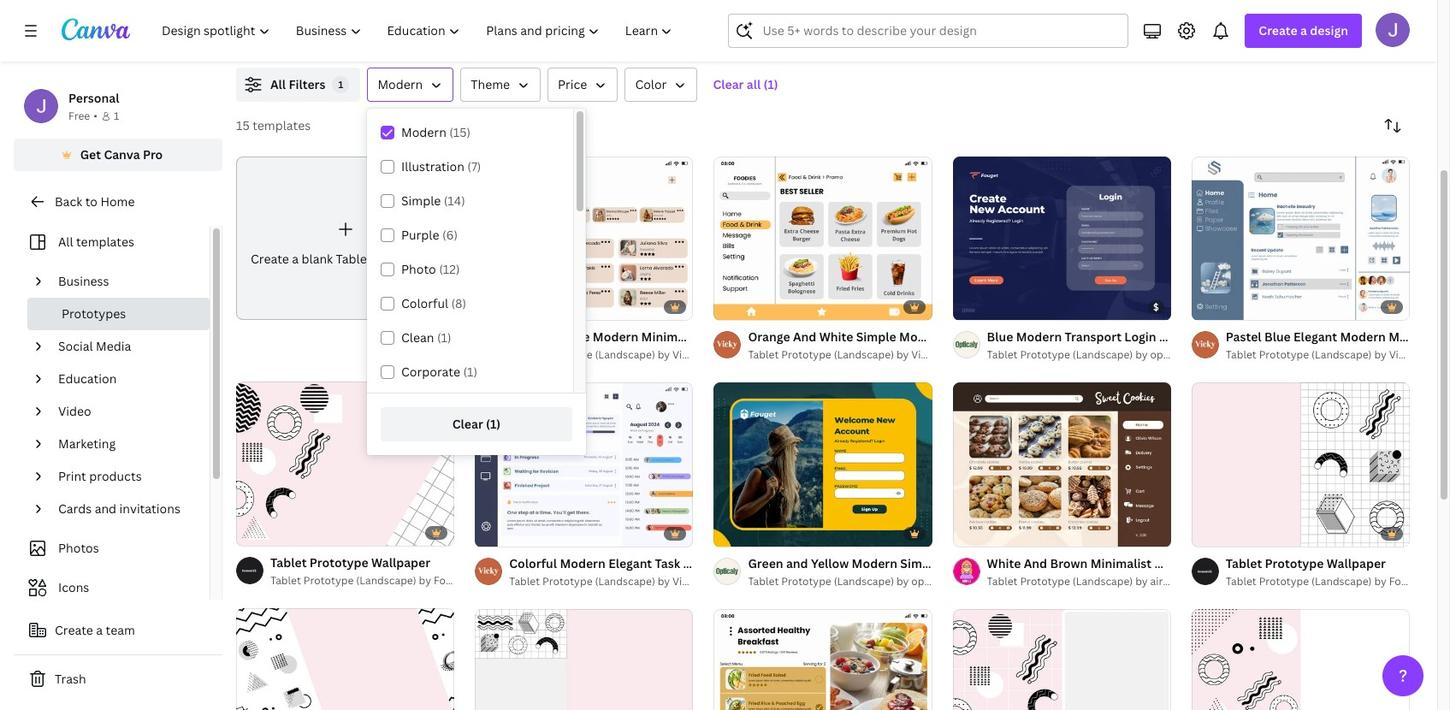 Task type: locate. For each thing, give the bounding box(es) containing it.
0 horizontal spatial all
[[58, 234, 73, 250]]

(6)
[[442, 227, 458, 243]]

prototype inside pastel blue elegant modern music tabl tablet prototype (landscape) by vicky design
[[1260, 348, 1310, 362]]

formatika left 'studio'
[[434, 573, 483, 588]]

modern
[[378, 76, 423, 92], [401, 124, 447, 140], [593, 329, 639, 345], [1341, 329, 1386, 345], [560, 555, 606, 572]]

a left team on the left bottom of page
[[96, 622, 103, 639]]

colorful left (8)
[[401, 295, 449, 312]]

1 pastel from the left
[[509, 329, 545, 345]]

opticaly for the tablet prototype (landscape) by opticaly link corresponding to blue modern transport login page wireframe tablet ui prototype image
[[1151, 348, 1191, 362]]

1
[[339, 78, 344, 91], [114, 109, 119, 123], [965, 300, 970, 313], [726, 526, 731, 539]]

0 horizontal spatial tablet prototype wallpaper link
[[270, 554, 455, 572]]

0 horizontal spatial create
[[55, 622, 93, 639]]

colorful modern elegant task planner tablet prototype link
[[509, 554, 830, 573]]

1 vertical spatial elegant
[[609, 555, 652, 572]]

blue modern transport login page wireframe tablet ui prototype image
[[953, 157, 1172, 320]]

$
[[1154, 301, 1160, 314]]

tablet prototype (landscape) by vicky design link for pastel orange modern minimalist product tablet prototype
[[509, 347, 735, 364]]

1 vertical spatial colorful
[[509, 555, 557, 572]]

create inside dropdown button
[[1259, 22, 1298, 39]]

all for all filters
[[270, 76, 286, 92]]

None search field
[[729, 14, 1129, 48]]

1 horizontal spatial create
[[251, 251, 289, 267]]

white
[[987, 555, 1021, 572]]

design
[[701, 348, 735, 362], [940, 348, 974, 362], [1418, 348, 1451, 362], [701, 574, 735, 589]]

modern right orange
[[593, 329, 639, 345]]

elegant for blue
[[1294, 329, 1338, 345]]

clear all (1)
[[713, 76, 779, 92]]

vicky
[[673, 348, 699, 362], [912, 348, 938, 362], [1390, 348, 1416, 362], [673, 574, 699, 589]]

get canva pro
[[80, 146, 163, 163]]

clear down the corporate (1)
[[453, 416, 483, 432]]

(landscape) inside "tablet prototype wallpaper tablet prototype (landscape) by formatika st"
[[1312, 574, 1372, 589]]

(landscape) inside "tablet prototype wallpaper tablet prototype (landscape) by formatika studio"
[[356, 573, 417, 588]]

3 for blue modern transport login page wireframe tablet ui prototype image
[[984, 300, 990, 313]]

a inside dropdown button
[[1301, 22, 1308, 39]]

minimalist
[[642, 329, 703, 345], [1091, 555, 1152, 572]]

elegant for modern
[[609, 555, 652, 572]]

formatika left st
[[1390, 574, 1439, 589]]

1 of 3 link for green and yellow modern simple travel login page wireframe tablet prototype image at the bottom's the tablet prototype (landscape) by opticaly link
[[714, 383, 933, 547]]

colorful for colorful modern elegant task planner tablet prototype tablet prototype (landscape) by vicky design
[[509, 555, 557, 572]]

formatika inside "tablet prototype wallpaper tablet prototype (landscape) by formatika st"
[[1390, 574, 1439, 589]]

tablet prototype (landscape) by aira-ly11 studio link
[[987, 573, 1227, 590]]

1 horizontal spatial 1 of 3 link
[[953, 157, 1172, 320]]

all left filters
[[270, 76, 286, 92]]

1 vertical spatial tablet prototype (landscape) by opticaly link
[[748, 573, 952, 590]]

0 horizontal spatial tablet prototype (landscape) by opticaly
[[748, 574, 952, 589]]

orange and white simple modern food delivery tablet prototype image
[[714, 157, 933, 320]]

1 vertical spatial 1 of 3 link
[[714, 383, 933, 547]]

templates inside 'link'
[[76, 234, 134, 250]]

tablet prototype (landscape) by vicky design
[[748, 348, 974, 362]]

1 of 3 link
[[953, 157, 1172, 320], [714, 383, 933, 547]]

modern button
[[368, 68, 454, 102]]

0 horizontal spatial a
[[96, 622, 103, 639]]

free •
[[68, 109, 98, 123]]

0 horizontal spatial colorful
[[401, 295, 449, 312]]

illustration
[[401, 158, 465, 175]]

1 horizontal spatial a
[[292, 251, 299, 267]]

tablet prototype wallpaper link for tablet prototype wallpaper tablet prototype (landscape) by formatika st
[[1226, 554, 1411, 573]]

create inside button
[[55, 622, 93, 639]]

pastel left orange
[[509, 329, 545, 345]]

minimalist for cookies
[[1091, 555, 1152, 572]]

1 vertical spatial a
[[292, 251, 299, 267]]

pastel inside pastel orange modern minimalist product tablet prototype tablet prototype (landscape) by vicky design
[[509, 329, 545, 345]]

1 vertical spatial 3
[[745, 526, 751, 539]]

tablet prototype (landscape) by opticaly down '$'
[[987, 348, 1191, 362]]

1 horizontal spatial of
[[972, 300, 982, 313]]

a
[[1301, 22, 1308, 39], [292, 251, 299, 267], [96, 622, 103, 639]]

colorful inside colorful modern elegant task planner tablet prototype tablet prototype (landscape) by vicky design
[[509, 555, 557, 572]]

1 horizontal spatial pastel
[[1226, 329, 1262, 345]]

clean (1)
[[401, 330, 451, 346]]

(1) for clear (1)
[[486, 416, 501, 432]]

illustration (7)
[[401, 158, 481, 175]]

2 horizontal spatial create
[[1259, 22, 1298, 39]]

0 vertical spatial minimalist
[[642, 329, 703, 345]]

tabl
[[1427, 329, 1451, 345]]

colorful
[[401, 295, 449, 312], [509, 555, 557, 572]]

create left "design"
[[1259, 22, 1298, 39]]

0 horizontal spatial pastel
[[509, 329, 545, 345]]

all
[[747, 76, 761, 92]]

create a design
[[1259, 22, 1349, 39]]

create a design button
[[1246, 14, 1363, 48]]

tablet prototype (landscape) by opticaly link down '$'
[[987, 347, 1191, 364]]

templates down back to home
[[76, 234, 134, 250]]

1 vertical spatial 1 of 3
[[726, 526, 751, 539]]

1 vertical spatial all
[[58, 234, 73, 250]]

modern inside pastel blue elegant modern music tabl tablet prototype (landscape) by vicky design
[[1341, 329, 1386, 345]]

tablet prototype (landscape) by vicky design link for pastel blue elegant modern music tabl
[[1226, 347, 1451, 364]]

music
[[1389, 329, 1424, 345]]

formatika
[[434, 573, 483, 588], [1390, 574, 1439, 589]]

video
[[58, 403, 91, 419]]

0 vertical spatial opticaly
[[1151, 348, 1191, 362]]

minimalist inside pastel orange modern minimalist product tablet prototype tablet prototype (landscape) by vicky design
[[642, 329, 703, 345]]

3
[[984, 300, 990, 313], [745, 526, 751, 539]]

1 horizontal spatial 1 of 3
[[965, 300, 990, 313]]

(1) inside button
[[764, 76, 779, 92]]

pastel inside pastel blue elegant modern music tabl tablet prototype (landscape) by vicky design
[[1226, 329, 1262, 345]]

tablet prototype (landscape) by opticaly link up orange simple modern food tablet prototype 'image'
[[748, 573, 952, 590]]

0 vertical spatial templates
[[253, 117, 311, 134]]

tablet inside pastel blue elegant modern music tabl tablet prototype (landscape) by vicky design
[[1226, 348, 1257, 362]]

2 pastel from the left
[[1226, 329, 1262, 345]]

0 horizontal spatial formatika
[[434, 573, 483, 588]]

all
[[270, 76, 286, 92], [58, 234, 73, 250]]

0 vertical spatial 3
[[984, 300, 990, 313]]

st
[[1441, 574, 1451, 589]]

get
[[80, 146, 101, 163]]

simple (14)
[[401, 193, 465, 209]]

0 horizontal spatial clear
[[453, 416, 483, 432]]

2 horizontal spatial a
[[1301, 22, 1308, 39]]

0 horizontal spatial 1 of 3 link
[[714, 383, 933, 547]]

1 horizontal spatial 3
[[984, 300, 990, 313]]

create left blank
[[251, 251, 289, 267]]

a left "design"
[[1301, 22, 1308, 39]]

wallpaper
[[371, 554, 431, 571], [1327, 555, 1387, 572]]

get canva pro button
[[14, 139, 223, 171]]

tablet prototype (landscape) by opticaly link for green and yellow modern simple travel login page wireframe tablet prototype image at the bottom
[[748, 573, 952, 590]]

0 horizontal spatial of
[[733, 526, 743, 539]]

2 horizontal spatial tablet prototype wallpaper image
[[1192, 383, 1411, 547]]

1 horizontal spatial wallpaper
[[1327, 555, 1387, 572]]

(landscape) inside pastel orange modern minimalist product tablet prototype tablet prototype (landscape) by vicky design
[[595, 348, 655, 362]]

a for blank
[[292, 251, 299, 267]]

1 horizontal spatial tablet prototype wallpaper link
[[1226, 554, 1411, 573]]

1 filter options selected element
[[332, 76, 350, 93]]

wallpaper up tablet prototype (landscape) by formatika st link
[[1327, 555, 1387, 572]]

15 templates
[[236, 117, 311, 134]]

tablet prototype wallpaper image
[[236, 382, 455, 546], [1192, 383, 1411, 547], [953, 609, 1172, 710]]

1 horizontal spatial clear
[[713, 76, 744, 92]]

tablet prototype (landscape) by opticaly for blue modern transport login page wireframe tablet ui prototype image
[[987, 348, 1191, 362]]

tablet prototype (landscape) by opticaly link for blue modern transport login page wireframe tablet ui prototype image
[[987, 347, 1191, 364]]

clear inside button
[[713, 76, 744, 92]]

1 vertical spatial tablet prototype (landscape) by opticaly
[[748, 574, 952, 589]]

(1)
[[764, 76, 779, 92], [437, 330, 451, 346], [463, 364, 478, 380], [486, 416, 501, 432]]

white and brown minimalist cookies menu prototype tablet link
[[987, 554, 1338, 573]]

create a blank tablet prototype (landscape) link
[[236, 157, 506, 320]]

clear inside 'button'
[[453, 416, 483, 432]]

1 horizontal spatial tablet prototype (landscape) by opticaly
[[987, 348, 1191, 362]]

clear for clear all (1)
[[713, 76, 744, 92]]

corporate (1)
[[401, 364, 478, 380]]

0 horizontal spatial minimalist
[[642, 329, 703, 345]]

tablet prototype (landscape) by opticaly
[[987, 348, 1191, 362], [748, 574, 952, 589]]

elegant right blue
[[1294, 329, 1338, 345]]

1 horizontal spatial templates
[[253, 117, 311, 134]]

design inside pastel orange modern minimalist product tablet prototype tablet prototype (landscape) by vicky design
[[701, 348, 735, 362]]

(1) inside 'button'
[[486, 416, 501, 432]]

0 horizontal spatial 1 of 3
[[726, 526, 751, 539]]

by inside "tablet prototype wallpaper tablet prototype (landscape) by formatika st"
[[1375, 574, 1387, 589]]

white tablet prototype wallpaper image
[[236, 608, 455, 710]]

1 of 3 for blue modern transport login page wireframe tablet ui prototype image
[[965, 300, 990, 313]]

0 vertical spatial create
[[1259, 22, 1298, 39]]

1 vertical spatial of
[[733, 526, 743, 539]]

1 of 3
[[965, 300, 990, 313], [726, 526, 751, 539]]

prototype
[[375, 251, 433, 267], [794, 329, 853, 345], [543, 348, 593, 362], [782, 348, 832, 362], [1021, 348, 1071, 362], [1260, 348, 1310, 362], [310, 554, 369, 571], [771, 555, 830, 572], [1240, 555, 1299, 572], [1266, 555, 1325, 572], [304, 573, 354, 588], [543, 574, 593, 589], [782, 574, 832, 589], [1021, 574, 1071, 589], [1260, 574, 1310, 589]]

1 horizontal spatial formatika
[[1390, 574, 1439, 589]]

all templates
[[58, 234, 134, 250]]

1 horizontal spatial opticaly
[[1151, 348, 1191, 362]]

2 vertical spatial a
[[96, 622, 103, 639]]

colorful up 'studio'
[[509, 555, 557, 572]]

0 horizontal spatial templates
[[76, 234, 134, 250]]

2 vertical spatial create
[[55, 622, 93, 639]]

(landscape) inside white and brown minimalist cookies menu prototype tablet tablet prototype (landscape) by aira-ly11 studio
[[1073, 574, 1133, 589]]

0 vertical spatial of
[[972, 300, 982, 313]]

tablet prototype templates image
[[1045, 0, 1411, 47]]

1 horizontal spatial all
[[270, 76, 286, 92]]

1 vertical spatial templates
[[76, 234, 134, 250]]

elegant inside colorful modern elegant task planner tablet prototype tablet prototype (landscape) by vicky design
[[609, 555, 652, 572]]

education link
[[51, 363, 199, 395]]

1 vertical spatial clear
[[453, 416, 483, 432]]

modern inside pastel orange modern minimalist product tablet prototype tablet prototype (landscape) by vicky design
[[593, 329, 639, 345]]

1 of 3 link for the tablet prototype (landscape) by opticaly link corresponding to blue modern transport login page wireframe tablet ui prototype image
[[953, 157, 1172, 320]]

create for create a design
[[1259, 22, 1298, 39]]

templates right 15
[[253, 117, 311, 134]]

by inside pastel blue elegant modern music tabl tablet prototype (landscape) by vicky design
[[1375, 348, 1387, 362]]

elegant left task
[[609, 555, 652, 572]]

studio
[[1195, 574, 1227, 589]]

modern down top level navigation element at the left of page
[[378, 76, 423, 92]]

theme
[[471, 76, 510, 92]]

formatika inside "tablet prototype wallpaper tablet prototype (landscape) by formatika studio"
[[434, 573, 483, 588]]

create for create a team
[[55, 622, 93, 639]]

tablet prototype wallpaper image for tablet prototype wallpaper tablet prototype (landscape) by formatika st
[[1192, 383, 1411, 547]]

photo (12)
[[401, 261, 460, 277]]

a inside button
[[96, 622, 103, 639]]

wallpaper up tablet prototype (landscape) by formatika studio link on the left bottom
[[371, 554, 431, 571]]

canva
[[104, 146, 140, 163]]

1 vertical spatial opticaly
[[912, 574, 952, 589]]

back to home link
[[14, 185, 223, 219]]

trash
[[55, 671, 86, 687]]

0 horizontal spatial tablet prototype wallpaper image
[[236, 382, 455, 546]]

wallpaper inside "tablet prototype wallpaper tablet prototype (landscape) by formatika studio"
[[371, 554, 431, 571]]

minimalist up "tablet prototype (landscape) by aira-ly11 studio" link on the right of the page
[[1091, 555, 1152, 572]]

menu
[[1204, 555, 1237, 572]]

formatika for tablet prototype wallpaper tablet prototype (landscape) by formatika st
[[1390, 574, 1439, 589]]

elegant inside pastel blue elegant modern music tabl tablet prototype (landscape) by vicky design
[[1294, 329, 1338, 345]]

tablet prototype wallpaper tablet prototype (landscape) by formatika st
[[1226, 555, 1451, 589]]

elegant
[[1294, 329, 1338, 345], [609, 555, 652, 572]]

0 vertical spatial a
[[1301, 22, 1308, 39]]

a for team
[[96, 622, 103, 639]]

0 horizontal spatial 3
[[745, 526, 751, 539]]

all inside 'link'
[[58, 234, 73, 250]]

0 vertical spatial tablet prototype (landscape) by opticaly link
[[987, 347, 1191, 364]]

(landscape) inside pastel blue elegant modern music tabl tablet prototype (landscape) by vicky design
[[1312, 348, 1372, 362]]

minimalist inside white and brown minimalist cookies menu prototype tablet tablet prototype (landscape) by aira-ly11 studio
[[1091, 555, 1152, 572]]

create for create a blank tablet prototype (landscape)
[[251, 251, 289, 267]]

aira-
[[1151, 574, 1173, 589]]

colorful modern elegant task planner tablet prototype image
[[475, 383, 694, 547]]

white and brown minimalist cookies menu prototype tablet image
[[953, 383, 1172, 547]]

0 vertical spatial elegant
[[1294, 329, 1338, 345]]

0 horizontal spatial elegant
[[609, 555, 652, 572]]

color button
[[625, 68, 698, 102]]

1 horizontal spatial tablet prototype wallpaper image
[[953, 609, 1172, 710]]

(14)
[[444, 193, 465, 209]]

vicky inside pastel orange modern minimalist product tablet prototype tablet prototype (landscape) by vicky design
[[673, 348, 699, 362]]

marketing link
[[51, 428, 199, 460]]

clear left all
[[713, 76, 744, 92]]

1 horizontal spatial colorful
[[509, 555, 557, 572]]

print products link
[[51, 460, 199, 493]]

0 vertical spatial 1 of 3 link
[[953, 157, 1172, 320]]

photos
[[58, 540, 99, 556]]

0 horizontal spatial wallpaper
[[371, 554, 431, 571]]

1 horizontal spatial tablet prototype (landscape) by opticaly link
[[987, 347, 1191, 364]]

tablet prototype (landscape) by vicky design link
[[509, 347, 735, 364], [748, 347, 974, 364], [1226, 347, 1451, 364], [509, 573, 735, 590]]

by inside colorful modern elegant task planner tablet prototype tablet prototype (landscape) by vicky design
[[658, 574, 670, 589]]

templates for all templates
[[76, 234, 134, 250]]

pastel left blue
[[1226, 329, 1262, 345]]

green and yellow modern simple travel login page wireframe tablet prototype image
[[714, 383, 933, 547]]

opticaly for green and yellow modern simple travel login page wireframe tablet prototype image at the bottom's the tablet prototype (landscape) by opticaly link
[[912, 574, 952, 589]]

1 horizontal spatial minimalist
[[1091, 555, 1152, 572]]

blue
[[1265, 329, 1291, 345]]

clear
[[713, 76, 744, 92], [453, 416, 483, 432]]

0 vertical spatial clear
[[713, 76, 744, 92]]

0 vertical spatial colorful
[[401, 295, 449, 312]]

all down back
[[58, 234, 73, 250]]

0 vertical spatial all
[[270, 76, 286, 92]]

orange simple modern food tablet prototype image
[[714, 609, 933, 710]]

0 vertical spatial tablet prototype (landscape) by opticaly
[[987, 348, 1191, 362]]

create down icons
[[55, 622, 93, 639]]

create a team button
[[14, 614, 223, 648]]

(1) for clean (1)
[[437, 330, 451, 346]]

wallpaper inside "tablet prototype wallpaper tablet prototype (landscape) by formatika st"
[[1327, 555, 1387, 572]]

education
[[58, 371, 117, 387]]

0 horizontal spatial tablet prototype (landscape) by opticaly link
[[748, 573, 952, 590]]

modern left music
[[1341, 329, 1386, 345]]

clear (1)
[[453, 416, 501, 432]]

1 vertical spatial create
[[251, 251, 289, 267]]

a left blank
[[292, 251, 299, 267]]

1 vertical spatial minimalist
[[1091, 555, 1152, 572]]

minimalist left product
[[642, 329, 703, 345]]

0 horizontal spatial opticaly
[[912, 574, 952, 589]]

0 vertical spatial 1 of 3
[[965, 300, 990, 313]]

pastel for pastel blue elegant modern music tabl
[[1226, 329, 1262, 345]]

modern up illustration
[[401, 124, 447, 140]]

Search search field
[[763, 15, 1118, 47]]

tablet prototype wallpaper link
[[270, 554, 455, 572], [1226, 554, 1411, 573]]

modern left task
[[560, 555, 606, 572]]

1 horizontal spatial elegant
[[1294, 329, 1338, 345]]

tablet prototype (landscape) by opticaly up orange simple modern food tablet prototype 'image'
[[748, 574, 952, 589]]



Task type: describe. For each thing, give the bounding box(es) containing it.
and
[[1024, 555, 1048, 572]]

(landscape) inside colorful modern elegant task planner tablet prototype tablet prototype (landscape) by vicky design
[[595, 574, 655, 589]]

products
[[89, 468, 142, 484]]

all for all templates
[[58, 234, 73, 250]]

icons link
[[24, 572, 199, 604]]

all filters
[[270, 76, 326, 92]]

business
[[58, 273, 109, 289]]

photos link
[[24, 532, 199, 565]]

pastel blue elegant modern music tabl tablet prototype (landscape) by vicky design
[[1226, 329, 1451, 362]]

tablet prototype (landscape) by formatika st link
[[1226, 573, 1451, 590]]

design inside pastel blue elegant modern music tabl tablet prototype (landscape) by vicky design
[[1418, 348, 1451, 362]]

modern inside button
[[378, 76, 423, 92]]

by inside pastel orange modern minimalist product tablet prototype tablet prototype (landscape) by vicky design
[[658, 348, 670, 362]]

pink wallpaper tablet prototype image
[[475, 609, 694, 710]]

media
[[96, 338, 131, 354]]

(8)
[[452, 295, 467, 312]]

create a blank tablet prototype (landscape) element
[[236, 157, 506, 320]]

clear all (1) button
[[705, 68, 787, 102]]

and
[[95, 501, 117, 517]]

colorful for colorful (8)
[[401, 295, 449, 312]]

clear (1) button
[[381, 407, 573, 442]]

social media link
[[51, 330, 199, 363]]

Sort by button
[[1376, 109, 1411, 143]]

free
[[68, 109, 90, 123]]

minimalist for product
[[642, 329, 703, 345]]

price
[[558, 76, 587, 92]]

(15)
[[450, 124, 471, 140]]

templates for 15 templates
[[253, 117, 311, 134]]

pastel blue elegant modern music tablet prototype image
[[1192, 157, 1411, 320]]

to
[[85, 193, 98, 210]]

marketing
[[58, 436, 116, 452]]

design inside colorful modern elegant task planner tablet prototype tablet prototype (landscape) by vicky design
[[701, 574, 735, 589]]

modern (15)
[[401, 124, 471, 140]]

all templates link
[[24, 226, 199, 258]]

print products
[[58, 468, 142, 484]]

of for blue modern transport login page wireframe tablet ui prototype image
[[972, 300, 982, 313]]

create a blank tablet prototype (landscape)
[[251, 251, 506, 267]]

theme button
[[461, 68, 541, 102]]

photo
[[401, 261, 436, 277]]

clear for clear (1)
[[453, 416, 483, 432]]

pastel orange modern minimalist product tablet prototype link
[[509, 328, 853, 347]]

price button
[[548, 68, 618, 102]]

formatika for tablet prototype wallpaper tablet prototype (landscape) by formatika studio
[[434, 573, 483, 588]]

tablet prototype (landscape) by opticaly for green and yellow modern simple travel login page wireframe tablet prototype image at the bottom
[[748, 574, 952, 589]]

create a team
[[55, 622, 135, 639]]

•
[[94, 109, 98, 123]]

cards and invitations
[[58, 501, 180, 517]]

pastel orange modern minimalist product tablet prototype tablet prototype (landscape) by vicky design
[[509, 329, 853, 362]]

team
[[106, 622, 135, 639]]

cookies
[[1155, 555, 1201, 572]]

(7)
[[468, 158, 481, 175]]

(1) for corporate (1)
[[463, 364, 478, 380]]

product
[[706, 329, 752, 345]]

a for design
[[1301, 22, 1308, 39]]

colorful modern elegant task planner tablet prototype tablet prototype (landscape) by vicky design
[[509, 555, 830, 589]]

pastel for pastel orange modern minimalist product tablet prototype
[[509, 329, 545, 345]]

business link
[[51, 265, 199, 298]]

filters
[[289, 76, 326, 92]]

white abstract wallpaper tablet prototype image
[[1192, 609, 1411, 710]]

cards and invitations link
[[51, 493, 199, 526]]

trash link
[[14, 662, 223, 697]]

wallpaper for tablet prototype wallpaper tablet prototype (landscape) by formatika studio
[[371, 554, 431, 571]]

clean
[[401, 330, 434, 346]]

of for green and yellow modern simple travel login page wireframe tablet prototype image at the bottom
[[733, 526, 743, 539]]

back
[[55, 193, 82, 210]]

home
[[100, 193, 135, 210]]

invitations
[[119, 501, 180, 517]]

15
[[236, 117, 250, 134]]

design
[[1311, 22, 1349, 39]]

tablet prototype (landscape) by formatika studio link
[[270, 572, 518, 590]]

by inside white and brown minimalist cookies menu prototype tablet tablet prototype (landscape) by aira-ly11 studio
[[1136, 574, 1148, 589]]

pastel orange modern minimalist product tablet prototype image
[[475, 157, 694, 320]]

jacob simon image
[[1376, 13, 1411, 47]]

tablet prototype wallpaper image for tablet prototype wallpaper tablet prototype (landscape) by formatika studio
[[236, 382, 455, 546]]

tablet prototype (landscape) by vicky design link for colorful modern elegant task planner tablet prototype
[[509, 573, 735, 590]]

cards
[[58, 501, 92, 517]]

modern inside colorful modern elegant task planner tablet prototype tablet prototype (landscape) by vicky design
[[560, 555, 606, 572]]

task
[[655, 555, 681, 572]]

top level navigation element
[[151, 14, 688, 48]]

white and brown minimalist cookies menu prototype tablet tablet prototype (landscape) by aira-ly11 studio
[[987, 555, 1338, 589]]

ly11
[[1173, 574, 1193, 589]]

orange
[[548, 329, 590, 345]]

brown
[[1051, 555, 1088, 572]]

tablet prototype wallpaper tablet prototype (landscape) by formatika studio
[[270, 554, 518, 588]]

video link
[[51, 395, 199, 428]]

print
[[58, 468, 86, 484]]

vicky inside pastel blue elegant modern music tabl tablet prototype (landscape) by vicky design
[[1390, 348, 1416, 362]]

color
[[635, 76, 667, 92]]

icons
[[58, 579, 89, 596]]

tablet prototype wallpaper link for tablet prototype wallpaper tablet prototype (landscape) by formatika studio
[[270, 554, 455, 572]]

social
[[58, 338, 93, 354]]

simple
[[401, 193, 441, 209]]

social media
[[58, 338, 131, 354]]

vicky inside colorful modern elegant task planner tablet prototype tablet prototype (landscape) by vicky design
[[673, 574, 699, 589]]

back to home
[[55, 193, 135, 210]]

by inside "tablet prototype wallpaper tablet prototype (landscape) by formatika studio"
[[419, 573, 431, 588]]

1 of 3 for green and yellow modern simple travel login page wireframe tablet prototype image at the bottom
[[726, 526, 751, 539]]

purple (6)
[[401, 227, 458, 243]]

personal
[[68, 90, 119, 106]]

wallpaper for tablet prototype wallpaper tablet prototype (landscape) by formatika st
[[1327, 555, 1387, 572]]

pastel blue elegant modern music tabl link
[[1226, 328, 1451, 347]]

(12)
[[439, 261, 460, 277]]

corporate
[[401, 364, 460, 380]]

studio
[[486, 573, 518, 588]]

3 for green and yellow modern simple travel login page wireframe tablet prototype image at the bottom
[[745, 526, 751, 539]]



Task type: vqa. For each thing, say whether or not it's contained in the screenshot.
them
no



